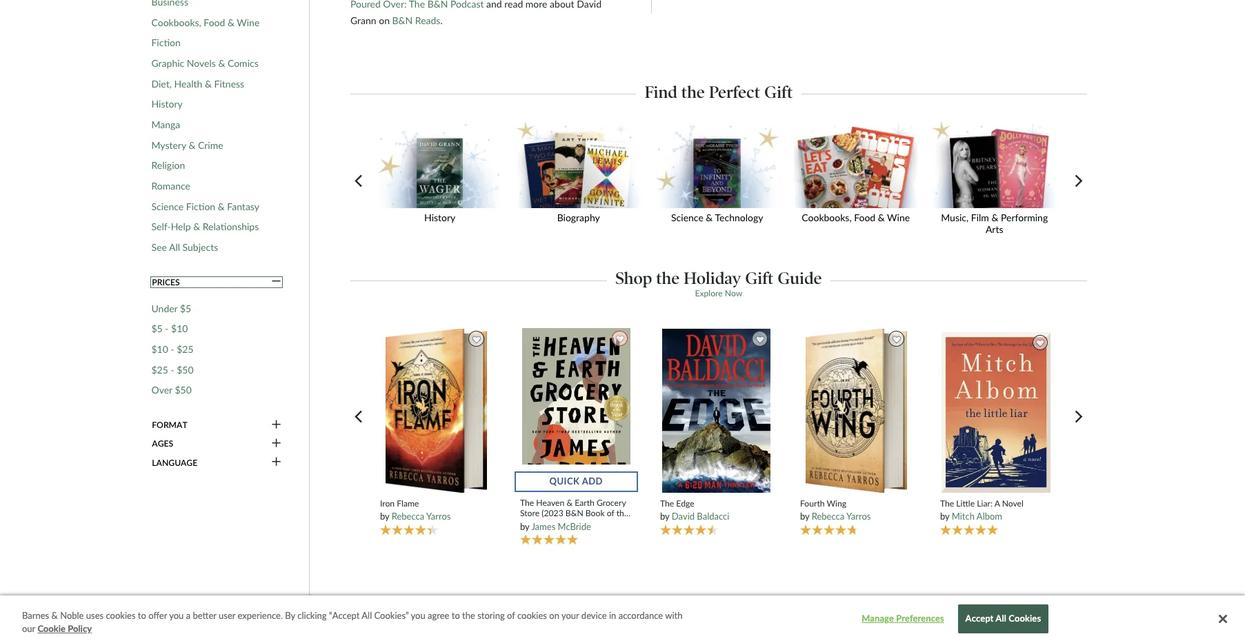 Task type: locate. For each thing, give the bounding box(es) containing it.
the right shop
[[656, 269, 680, 289]]

all for accept
[[996, 613, 1007, 624]]

rebecca yarros link
[[392, 511, 451, 522], [812, 511, 871, 522]]

& inside music, film & performing arts
[[992, 212, 999, 224]]

little
[[956, 499, 975, 509]]

2 horizontal spatial all
[[996, 613, 1007, 624]]

rebecca inside fourth wing by rebecca yarros
[[812, 511, 845, 522]]

-
[[165, 323, 169, 335], [171, 344, 174, 355], [171, 364, 174, 376]]

the for &
[[520, 498, 534, 508]]

0 horizontal spatial $5
[[151, 323, 163, 335]]

1 horizontal spatial science
[[671, 212, 704, 224]]

edge
[[676, 499, 694, 509]]

rebecca inside 'iron flame by rebecca yarros'
[[392, 511, 424, 522]]

mystery & crime link
[[151, 139, 223, 151]]

0 vertical spatial wine
[[237, 16, 260, 28]]

& inside diet, health & fitness link
[[205, 78, 212, 89]]

cookbooks, up fiction link
[[151, 16, 201, 28]]

0 horizontal spatial rebecca yarros link
[[392, 511, 451, 522]]

1 yarros from the left
[[426, 511, 451, 522]]

1 horizontal spatial cookies
[[517, 611, 547, 622]]

0 vertical spatial cookbooks,
[[151, 16, 201, 28]]

romance link
[[151, 180, 190, 192]]

- up $25 - $50
[[171, 344, 174, 355]]

$25 up $25 - $50
[[177, 344, 194, 355]]

1 horizontal spatial on
[[549, 611, 559, 622]]

science fiction & fantasy link
[[151, 201, 259, 213]]

wine up the comics
[[237, 16, 260, 28]]

by inside 'iron flame by rebecca yarros'
[[380, 511, 389, 522]]

the left storing
[[462, 611, 475, 622]]

1 rebecca yarros link from the left
[[392, 511, 451, 522]]

all right accept
[[996, 613, 1007, 624]]

plus image
[[272, 457, 281, 469]]

$50
[[177, 364, 194, 376], [175, 385, 192, 396]]

science & technology link
[[651, 122, 789, 233]]

0 horizontal spatial food
[[204, 16, 225, 28]]

agree
[[428, 611, 449, 622]]

manga
[[151, 119, 180, 130]]

health
[[174, 78, 202, 89]]

2 yarros from the left
[[846, 511, 871, 522]]

1 horizontal spatial cookbooks,
[[802, 212, 852, 224]]

- inside 'link'
[[171, 364, 174, 376]]

plus image for ages
[[272, 438, 281, 450]]

cookbooks, food & wine down cookbooks, food & wine image
[[802, 212, 910, 224]]

policy
[[68, 624, 92, 635]]

on left your
[[549, 611, 559, 622]]

0 horizontal spatial wine
[[237, 16, 260, 28]]

2 cookies from the left
[[517, 611, 547, 622]]

diet,
[[151, 78, 172, 89]]

0 vertical spatial -
[[165, 323, 169, 335]]

0 horizontal spatial the
[[520, 498, 534, 508]]

help
[[171, 221, 191, 233]]

accordance
[[619, 611, 663, 622]]

you left a
[[169, 611, 184, 622]]

wine left music,
[[887, 212, 910, 224]]

by left mitch
[[940, 511, 950, 522]]

1 horizontal spatial rebecca
[[812, 511, 845, 522]]

of right storing
[[507, 611, 515, 622]]

0 horizontal spatial to
[[138, 611, 146, 622]]

1 vertical spatial $5
[[151, 323, 163, 335]]

1 horizontal spatial cookbooks, food & wine link
[[789, 122, 928, 233]]

accept all cookies button
[[958, 605, 1049, 634]]

ages
[[152, 439, 173, 449]]

self-help & relationships link
[[151, 221, 259, 233]]

see
[[151, 241, 167, 253]]

1 horizontal spatial yarros
[[846, 511, 871, 522]]

1 horizontal spatial to
[[452, 611, 460, 622]]

cookie policy
[[38, 624, 92, 635]]

0 vertical spatial plus image
[[272, 419, 281, 432]]

history down history image
[[424, 212, 456, 224]]

yarros inside 'iron flame by rebecca yarros'
[[426, 511, 451, 522]]

all right "accept
[[362, 611, 372, 622]]

see all subjects link
[[151, 241, 218, 254]]

book
[[586, 509, 605, 519]]

0 vertical spatial david
[[577, 0, 602, 9]]

the left edge
[[660, 499, 674, 509]]

1 horizontal spatial $5
[[180, 303, 191, 314]]

1 vertical spatial $10
[[151, 344, 168, 355]]

fourth
[[800, 499, 825, 509]]

barnes
[[22, 611, 49, 622]]

rebecca yarros link for fourth wing by rebecca yarros
[[812, 511, 871, 522]]

fiction up graphic
[[151, 37, 181, 48]]

& left earth
[[567, 498, 573, 508]]

1 vertical spatial fiction
[[186, 201, 215, 212]]

the edge by david baldacci
[[660, 499, 729, 522]]

cookie
[[38, 624, 66, 635]]

0 horizontal spatial rebecca
[[392, 511, 424, 522]]

gift right perfect
[[764, 82, 793, 102]]

0 horizontal spatial all
[[169, 241, 180, 253]]

david right about
[[577, 0, 602, 9]]

the edge image
[[661, 328, 771, 494]]

1 vertical spatial david
[[672, 511, 695, 522]]

shop
[[615, 269, 652, 289]]

music, film & performing arts image
[[928, 122, 1061, 209]]

1 vertical spatial $25
[[151, 364, 168, 376]]

& inside mystery & crime link
[[189, 139, 195, 151]]

$5 - $10 link
[[151, 323, 188, 335]]

manage preferences
[[862, 613, 944, 624]]

& right the health
[[205, 78, 212, 89]]

0 horizontal spatial cookies
[[106, 611, 136, 622]]

david
[[577, 0, 602, 9], [672, 511, 695, 522]]

accept
[[966, 613, 994, 624]]

winner
[[787, 605, 843, 625]]

0 horizontal spatial david
[[577, 0, 602, 9]]

to right agree
[[452, 611, 460, 622]]

albom
[[977, 511, 1002, 522]]

shop the holiday gift guide explore now
[[615, 269, 822, 299]]

2 plus image from the top
[[272, 438, 281, 450]]

yarros inside fourth wing by rebecca yarros
[[846, 511, 871, 522]]

0 horizontal spatial of
[[507, 611, 515, 622]]

rebecca yarros link down flame
[[392, 511, 451, 522]]

history image
[[373, 122, 507, 209]]

& inside graphic novels & comics link
[[218, 57, 225, 69]]

gift for holiday
[[745, 269, 774, 289]]

rebecca down flame
[[392, 511, 424, 522]]

david inside "the edge by david baldacci"
[[672, 511, 695, 522]]

all right see
[[169, 241, 180, 253]]

& left the technology
[[706, 212, 713, 224]]

the inside 'shop the holiday gift guide explore now'
[[656, 269, 680, 289]]

rebecca yarros link down wing
[[812, 511, 871, 522]]

$5 down under
[[151, 323, 163, 335]]

2 rebecca yarros link from the left
[[812, 511, 871, 522]]

1 vertical spatial of
[[507, 611, 515, 622]]

format
[[152, 420, 187, 430]]

fiction up 'self-help & relationships'
[[186, 201, 215, 212]]

wing
[[827, 499, 847, 509]]

fourth wing image
[[805, 328, 908, 494]]

2 the from the left
[[660, 499, 674, 509]]

b&n left reads
[[392, 14, 413, 26]]

food
[[204, 16, 225, 28], [854, 212, 876, 224]]

$10 up '$10 - $25' at the bottom of page
[[171, 323, 188, 335]]

1 rebecca from the left
[[392, 511, 424, 522]]

all for see
[[169, 241, 180, 253]]

by left david baldacci link at bottom right
[[660, 511, 669, 522]]

yarros down fourth wing link
[[846, 511, 871, 522]]

by inside fourth wing by rebecca yarros
[[800, 511, 810, 522]]

science
[[151, 201, 184, 212], [671, 212, 704, 224]]

the down grocery
[[617, 509, 629, 519]]

the heaven & earth grocery store (2023 b&n book of the year) image
[[521, 328, 631, 493]]

0 horizontal spatial history link
[[151, 98, 183, 110]]

your
[[561, 611, 579, 622]]

science inside 'link'
[[671, 212, 704, 224]]

0 vertical spatial cookbooks, food & wine link
[[151, 16, 260, 28]]

by down iron on the bottom left of page
[[380, 511, 389, 522]]

yarros down iron flame link
[[426, 511, 451, 522]]

film
[[971, 212, 989, 224]]

& right film
[[992, 212, 999, 224]]

gift left guide
[[745, 269, 774, 289]]

& left fantasy
[[218, 201, 225, 212]]

the inside "the edge by david baldacci"
[[660, 499, 674, 509]]

james
[[531, 521, 556, 532]]

2 to from the left
[[452, 611, 460, 622]]

0 vertical spatial history
[[151, 98, 183, 110]]

& inside science fiction & fantasy link
[[218, 201, 225, 212]]

0 vertical spatial b&n
[[392, 14, 413, 26]]

2 you from the left
[[411, 611, 425, 622]]

you left agree
[[411, 611, 425, 622]]

technology
[[715, 212, 763, 224]]

0 vertical spatial history link
[[151, 98, 183, 110]]

holiday
[[684, 269, 741, 289]]

1 the from the left
[[520, 498, 534, 508]]

- down $10 - $25 link
[[171, 364, 174, 376]]

$25 - $50
[[151, 364, 194, 376]]

0 horizontal spatial science
[[151, 201, 184, 212]]

0 horizontal spatial b&n
[[392, 14, 413, 26]]

$10
[[171, 323, 188, 335], [151, 344, 168, 355]]

$50 down $10 - $25 link
[[177, 364, 194, 376]]

1 vertical spatial history
[[424, 212, 456, 224]]

the left little
[[940, 499, 954, 509]]

performing
[[1001, 212, 1048, 224]]

& left crime on the top of page
[[189, 139, 195, 151]]

0 horizontal spatial cookbooks,
[[151, 16, 201, 28]]

on right the grann
[[379, 14, 390, 26]]

1 horizontal spatial of
[[607, 509, 614, 519]]

david down edge
[[672, 511, 695, 522]]

the up store
[[520, 498, 534, 508]]

manage
[[862, 613, 894, 624]]

- for $5
[[165, 323, 169, 335]]

the edge link
[[660, 499, 772, 509]]

rebecca for fourth wing by rebecca yarros
[[812, 511, 845, 522]]

1 vertical spatial wine
[[887, 212, 910, 224]]

by down fourth
[[800, 511, 810, 522]]

0 vertical spatial of
[[607, 509, 614, 519]]

find
[[645, 82, 677, 102]]

0 horizontal spatial yarros
[[426, 511, 451, 522]]

b&n right in at the left of the page
[[632, 605, 669, 625]]

1 horizontal spatial b&n
[[566, 509, 583, 519]]

the for by
[[660, 499, 674, 509]]

to left 'offer'
[[138, 611, 146, 622]]

1 horizontal spatial $10
[[171, 323, 188, 335]]

0 vertical spatial $5
[[180, 303, 191, 314]]

2 horizontal spatial b&n
[[632, 605, 669, 625]]

2023 b&n discover prize winner
[[594, 605, 843, 625]]

1 horizontal spatial the
[[660, 499, 674, 509]]

cookies left your
[[517, 611, 547, 622]]

science fiction & fantasy
[[151, 201, 259, 212]]

food up graphic novels & comics
[[204, 16, 225, 28]]

cookies
[[1009, 613, 1041, 624]]

1 vertical spatial plus image
[[272, 438, 281, 450]]

b&n up mcbride
[[566, 509, 583, 519]]

$10 down $5 - $10 link
[[151, 344, 168, 355]]

0 vertical spatial cookbooks, food & wine
[[151, 16, 260, 28]]

of inside the heaven & earth grocery store (2023 b&n book of the year)
[[607, 509, 614, 519]]

1 vertical spatial gift
[[745, 269, 774, 289]]

1 horizontal spatial david
[[672, 511, 695, 522]]

b&n
[[392, 14, 413, 26], [566, 509, 583, 519], [632, 605, 669, 625]]

mcbride
[[558, 521, 591, 532]]

by for the edge by david baldacci
[[660, 511, 669, 522]]

all inside barnes & noble uses cookies to offer you a better user experience. by clicking "accept all cookies" you agree to the storing of cookies on your device in accordance with our
[[362, 611, 372, 622]]

1 plus image from the top
[[272, 419, 281, 432]]

experience.
[[238, 611, 283, 622]]

3 the from the left
[[940, 499, 954, 509]]

store
[[520, 509, 540, 519]]

quick
[[549, 476, 580, 487]]

$5 right under
[[180, 303, 191, 314]]

you
[[169, 611, 184, 622], [411, 611, 425, 622]]

1 vertical spatial history link
[[373, 122, 512, 233]]

& up cookie
[[51, 611, 58, 622]]

1 horizontal spatial history
[[424, 212, 456, 224]]

0 vertical spatial $50
[[177, 364, 194, 376]]

0 horizontal spatial you
[[169, 611, 184, 622]]

$50 right over
[[175, 385, 192, 396]]

1 horizontal spatial $25
[[177, 344, 194, 355]]

yarros
[[426, 511, 451, 522], [846, 511, 871, 522]]

to
[[138, 611, 146, 622], [452, 611, 460, 622]]

0 vertical spatial on
[[379, 14, 390, 26]]

& right help
[[193, 221, 200, 233]]

1 to from the left
[[138, 611, 146, 622]]

$25 up over
[[151, 364, 168, 376]]

1 horizontal spatial food
[[854, 212, 876, 224]]

0 vertical spatial gift
[[764, 82, 793, 102]]

0 vertical spatial fiction
[[151, 37, 181, 48]]

music,
[[941, 212, 969, 224]]

- for $25
[[171, 364, 174, 376]]

of down grocery
[[607, 509, 614, 519]]

- down under
[[165, 323, 169, 335]]

& right the novels
[[218, 57, 225, 69]]

rebecca down wing
[[812, 511, 845, 522]]

1 vertical spatial cookbooks, food & wine link
[[789, 122, 928, 233]]

1 vertical spatial $50
[[175, 385, 192, 396]]

by for iron flame by rebecca yarros
[[380, 511, 389, 522]]

of inside barnes & noble uses cookies to offer you a better user experience. by clicking "accept all cookies" you agree to the storing of cookies on your device in accordance with our
[[507, 611, 515, 622]]

1 cookies from the left
[[106, 611, 136, 622]]

0 vertical spatial $25
[[177, 344, 194, 355]]

cookies right uses at the left of the page
[[106, 611, 136, 622]]

year)
[[520, 519, 538, 529]]

2 horizontal spatial the
[[940, 499, 954, 509]]

1 horizontal spatial you
[[411, 611, 425, 622]]

by inside "the edge by david baldacci"
[[660, 511, 669, 522]]

graphic
[[151, 57, 184, 69]]

1 horizontal spatial cookbooks, food & wine
[[802, 212, 910, 224]]

the inside the heaven & earth grocery store (2023 b&n book of the year)
[[520, 498, 534, 508]]

1 vertical spatial on
[[549, 611, 559, 622]]

cookies"
[[374, 611, 409, 622]]

0 horizontal spatial history
[[151, 98, 183, 110]]

1 vertical spatial b&n
[[566, 509, 583, 519]]

history up manga
[[151, 98, 183, 110]]

rebecca
[[392, 511, 424, 522], [812, 511, 845, 522]]

accept all cookies
[[966, 613, 1041, 624]]

1 horizontal spatial rebecca yarros link
[[812, 511, 871, 522]]

gift inside 'shop the holiday gift guide explore now'
[[745, 269, 774, 289]]

2 rebecca from the left
[[812, 511, 845, 522]]

0 horizontal spatial $25
[[151, 364, 168, 376]]

about
[[550, 0, 574, 9]]

the inside barnes & noble uses cookies to offer you a better user experience. by clicking "accept all cookies" you agree to the storing of cookies on your device in accordance with our
[[462, 611, 475, 622]]

more
[[526, 0, 547, 9]]

$5 inside under $5 link
[[180, 303, 191, 314]]

plus image
[[272, 419, 281, 432], [272, 438, 281, 450]]

1 horizontal spatial all
[[362, 611, 372, 622]]

science down romance link
[[151, 201, 184, 212]]

0 vertical spatial food
[[204, 16, 225, 28]]

cookbooks, down cookbooks, food & wine image
[[802, 212, 852, 224]]

by down store
[[520, 521, 529, 532]]

the inside the little liar: a novel by mitch albom
[[940, 499, 954, 509]]

all inside 'button'
[[996, 613, 1007, 624]]

format button
[[151, 419, 282, 432]]

1 vertical spatial -
[[171, 344, 174, 355]]

science left the technology
[[671, 212, 704, 224]]

2 vertical spatial -
[[171, 364, 174, 376]]

by
[[380, 511, 389, 522], [660, 511, 669, 522], [800, 511, 810, 522], [940, 511, 950, 522], [520, 521, 529, 532]]

food down cookbooks, food & wine image
[[854, 212, 876, 224]]

history link
[[151, 98, 183, 110], [373, 122, 512, 233]]

cookbooks, food & wine up graphic novels & comics
[[151, 16, 260, 28]]

1 vertical spatial cookbooks,
[[802, 212, 852, 224]]

0 horizontal spatial on
[[379, 14, 390, 26]]

under $5 link
[[151, 303, 191, 315]]

& up the comics
[[228, 16, 235, 28]]



Task type: describe. For each thing, give the bounding box(es) containing it.
iron flame image
[[385, 328, 488, 494]]

prize
[[744, 605, 782, 625]]

david inside 'and read more about david grann on'
[[577, 0, 602, 9]]

1 vertical spatial cookbooks, food & wine
[[802, 212, 910, 224]]

rebecca for iron flame by rebecca yarros
[[392, 511, 424, 522]]

on inside 'and read more about david grann on'
[[379, 14, 390, 26]]

a
[[186, 611, 190, 622]]

uses
[[86, 611, 104, 622]]

music, film & performing arts
[[941, 212, 1048, 235]]

0 horizontal spatial cookbooks, food & wine
[[151, 16, 260, 28]]

science for science & technology
[[671, 212, 704, 224]]

subjects
[[183, 241, 218, 253]]

arts
[[986, 224, 1003, 235]]

the for liar:
[[940, 499, 954, 509]]

manage preferences button
[[860, 606, 946, 633]]

"accept
[[329, 611, 360, 622]]

plus image for format
[[272, 419, 281, 432]]

iron
[[380, 499, 395, 509]]

comics
[[228, 57, 259, 69]]

earth
[[575, 498, 595, 508]]

over $50 link
[[151, 385, 192, 397]]

gift for perfect
[[764, 82, 793, 102]]

fiction link
[[151, 37, 181, 49]]

with
[[665, 611, 683, 622]]

yarros for fourth wing by rebecca yarros
[[846, 511, 871, 522]]

quick add
[[549, 476, 603, 487]]

$50 inside "link"
[[175, 385, 192, 396]]

by for fourth wing by rebecca yarros
[[800, 511, 810, 522]]

b&n reads .
[[392, 14, 443, 26]]

fourth wing link
[[800, 499, 912, 509]]

now
[[725, 289, 743, 299]]

.
[[440, 14, 443, 26]]

preferences
[[896, 613, 944, 624]]

diet, health & fitness
[[151, 78, 244, 89]]

language
[[152, 458, 197, 468]]

religion
[[151, 160, 185, 171]]

explore
[[695, 289, 723, 299]]

science & technology image
[[651, 122, 784, 209]]

heaven
[[536, 498, 565, 508]]

1 vertical spatial food
[[854, 212, 876, 224]]

- for $10
[[171, 344, 174, 355]]

guide
[[778, 269, 822, 289]]

& inside self-help & relationships link
[[193, 221, 200, 233]]

fitness
[[214, 78, 244, 89]]

find the perfect gift
[[645, 82, 793, 102]]

see all subjects
[[151, 241, 218, 253]]

& inside barnes & noble uses cookies to offer you a better user experience. by clicking "accept all cookies" you agree to the storing of cookies on your device in accordance with our
[[51, 611, 58, 622]]

the little liar: a novel by mitch albom
[[940, 499, 1024, 522]]

language button
[[151, 457, 282, 469]]

by
[[285, 611, 295, 622]]

on inside barnes & noble uses cookies to offer you a better user experience. by clicking "accept all cookies" you agree to the storing of cookies on your device in accordance with our
[[549, 611, 559, 622]]

the little liar: a novel link
[[940, 499, 1052, 509]]

grann
[[350, 14, 376, 26]]

graphic novels & comics link
[[151, 57, 259, 69]]

iron flame link
[[380, 499, 492, 509]]

manga link
[[151, 119, 180, 131]]

crime
[[198, 139, 223, 151]]

over $50
[[151, 385, 192, 396]]

cookie policy link
[[38, 623, 92, 637]]

baldacci
[[697, 511, 729, 522]]

cookbooks, food & wine image
[[789, 122, 923, 209]]

under $5
[[151, 303, 191, 314]]

rebecca yarros link for iron flame by rebecca yarros
[[392, 511, 451, 522]]

storing
[[478, 611, 505, 622]]

music, film & performing arts link
[[928, 122, 1067, 244]]

$25 - $50 link
[[151, 364, 194, 376]]

1 horizontal spatial wine
[[887, 212, 910, 224]]

barnes & noble uses cookies to offer you a better user experience. by clicking "accept all cookies" you agree to the storing of cookies on your device in accordance with our
[[22, 611, 683, 635]]

& inside the heaven & earth grocery store (2023 b&n book of the year)
[[567, 498, 573, 508]]

0 horizontal spatial fiction
[[151, 37, 181, 48]]

ages button
[[151, 438, 282, 450]]

privacy alert dialog
[[0, 596, 1245, 644]]

romance
[[151, 180, 190, 192]]

biography link
[[512, 122, 651, 233]]

explore now link
[[695, 289, 743, 299]]

2 vertical spatial b&n
[[632, 605, 669, 625]]

over
[[151, 385, 172, 396]]

read
[[504, 0, 523, 9]]

1 horizontal spatial history link
[[373, 122, 512, 233]]

mystery & crime
[[151, 139, 223, 151]]

& down cookbooks, food & wine image
[[878, 212, 885, 224]]

the right find
[[681, 82, 705, 102]]

$50 inside 'link'
[[177, 364, 194, 376]]

diet, health & fitness link
[[151, 78, 244, 90]]

our
[[22, 624, 35, 635]]

1 you from the left
[[169, 611, 184, 622]]

mitch
[[952, 511, 975, 522]]

iron flame by rebecca yarros
[[380, 499, 451, 522]]

liar:
[[977, 499, 993, 509]]

the heaven & earth grocery store (2023 b&n book of the year)
[[520, 498, 629, 529]]

david baldacci link
[[672, 511, 729, 522]]

the little liar: a novel image
[[941, 332, 1052, 494]]

$25 inside 'link'
[[151, 364, 168, 376]]

device
[[581, 611, 607, 622]]

0 vertical spatial $10
[[171, 323, 188, 335]]

by james mcbride
[[520, 521, 591, 532]]

flame
[[397, 499, 419, 509]]

the inside the heaven & earth grocery store (2023 b&n book of the year)
[[617, 509, 629, 519]]

b&n inside the heaven & earth grocery store (2023 b&n book of the year)
[[566, 509, 583, 519]]

science for science fiction & fantasy
[[151, 201, 184, 212]]

under
[[151, 303, 178, 314]]

james mcbride link
[[531, 521, 591, 532]]

0 horizontal spatial cookbooks, food & wine link
[[151, 16, 260, 28]]

$5 inside $5 - $10 link
[[151, 323, 163, 335]]

discover
[[674, 605, 739, 625]]

relationships
[[203, 221, 259, 233]]

clicking
[[297, 611, 327, 622]]

minus arrow image
[[272, 276, 281, 288]]

0 horizontal spatial $10
[[151, 344, 168, 355]]

and read more about david grann on
[[350, 0, 602, 26]]

yarros for iron flame by rebecca yarros
[[426, 511, 451, 522]]

& inside science & technology 'link'
[[706, 212, 713, 224]]

1 horizontal spatial fiction
[[186, 201, 215, 212]]

add
[[582, 476, 603, 487]]

biography
[[557, 212, 600, 224]]

biography image
[[512, 122, 645, 209]]

user
[[219, 611, 235, 622]]

$10 - $25 link
[[151, 344, 194, 356]]

reads
[[415, 14, 440, 26]]

perfect
[[709, 82, 760, 102]]

mitch albom link
[[952, 511, 1002, 522]]

by inside the little liar: a novel by mitch albom
[[940, 511, 950, 522]]

in
[[609, 611, 616, 622]]



Task type: vqa. For each thing, say whether or not it's contained in the screenshot.


